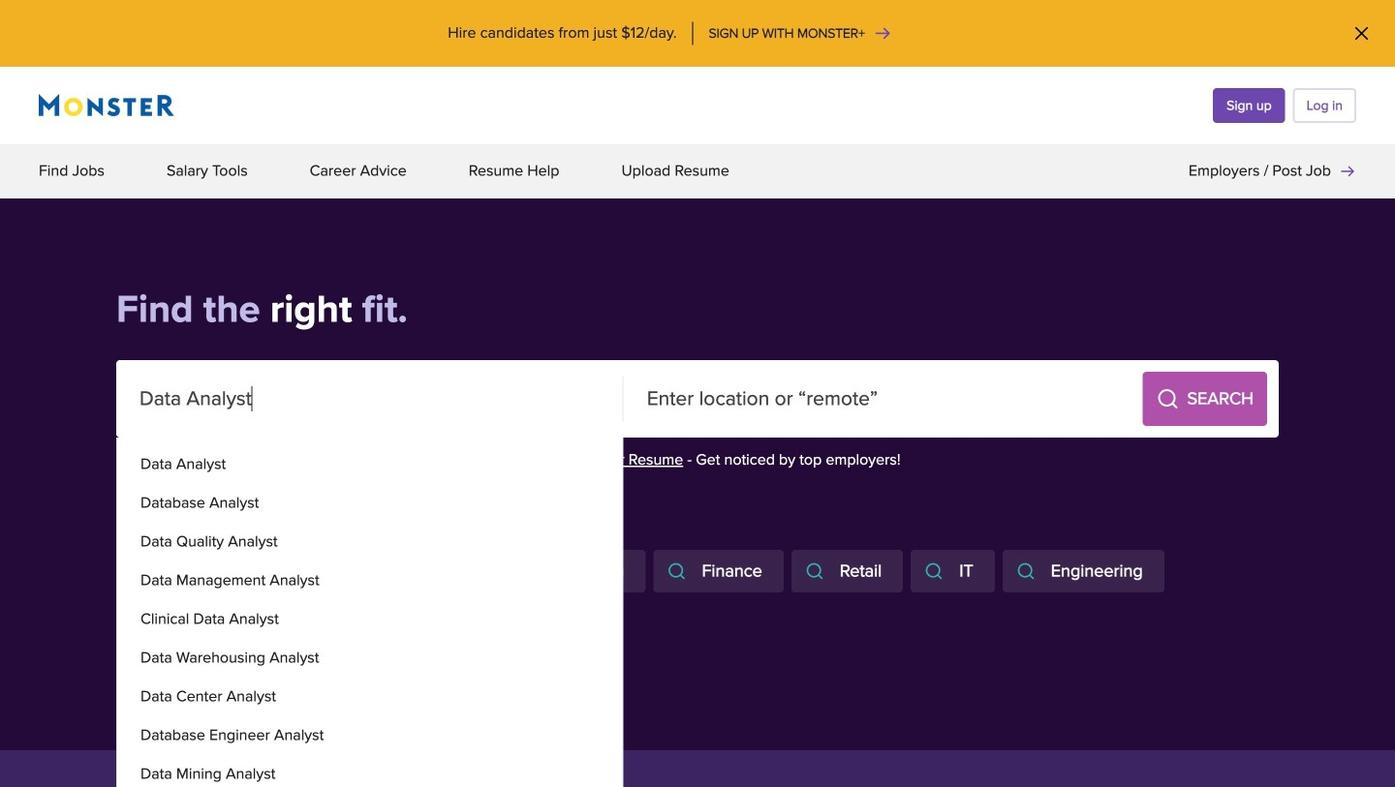 Task type: locate. For each thing, give the bounding box(es) containing it.
option
[[117, 446, 623, 485], [117, 485, 623, 523], [117, 523, 623, 562], [117, 562, 623, 601], [117, 601, 623, 640], [117, 640, 623, 678], [117, 678, 623, 717], [117, 717, 623, 756], [117, 756, 623, 788]]

2 option from the top
[[117, 485, 623, 523]]

9 option from the top
[[117, 756, 623, 788]]

monster image
[[39, 94, 175, 117]]

4 option from the top
[[117, 562, 623, 601]]

8 option from the top
[[117, 717, 623, 756]]



Task type: describe. For each thing, give the bounding box(es) containing it.
Enter location or "remote" search field
[[624, 361, 1131, 438]]

7 option from the top
[[117, 678, 623, 717]]

6 option from the top
[[117, 640, 623, 678]]

1 option from the top
[[117, 446, 623, 485]]

5 option from the top
[[117, 601, 623, 640]]

3 option from the top
[[117, 523, 623, 562]]

Search jobs, keywords, companies search field
[[116, 361, 624, 438]]



